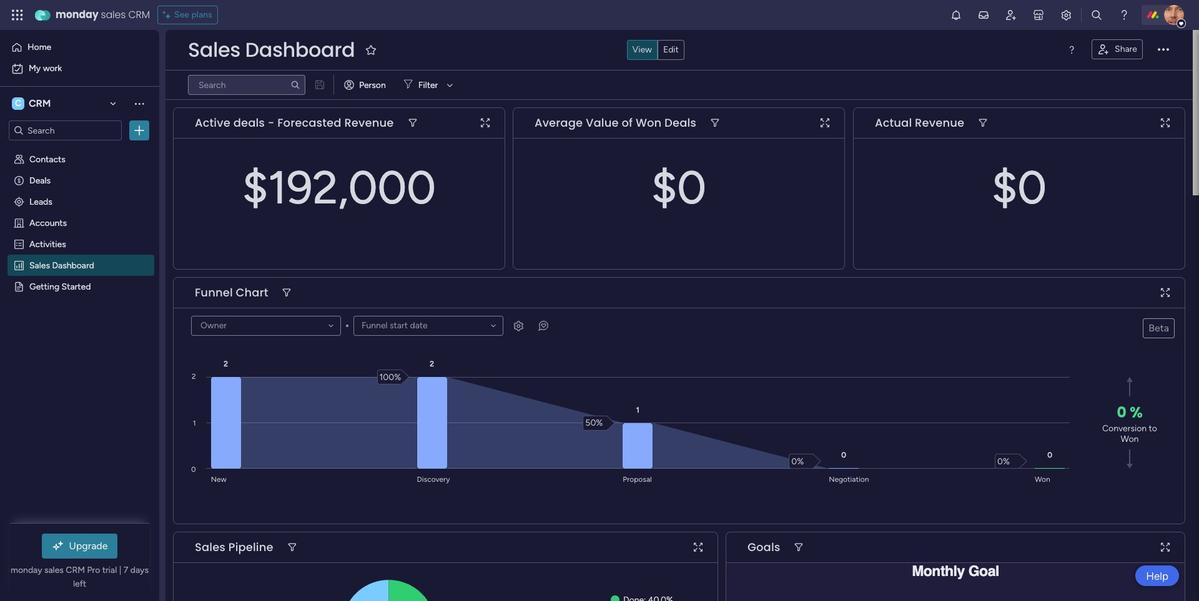 Task type: vqa. For each thing, say whether or not it's contained in the screenshot.
'roadmap'
no



Task type: describe. For each thing, give the bounding box(es) containing it.
monday sales crm
[[56, 7, 150, 22]]

arrow down image
[[442, 77, 457, 92]]

see plans button
[[157, 6, 218, 24]]

left
[[73, 579, 86, 590]]

started
[[62, 281, 91, 292]]

my
[[29, 63, 41, 74]]

contacts
[[29, 154, 65, 164]]

won
[[636, 115, 662, 131]]

accounts
[[29, 217, 67, 228]]

7 days left
[[73, 565, 149, 590]]

v2 fullscreen image
[[1161, 288, 1170, 298]]

james peterson image
[[1164, 5, 1184, 25]]

|
[[119, 565, 121, 576]]

public board image
[[13, 280, 25, 292]]

my work
[[29, 63, 62, 74]]

help
[[1146, 570, 1169, 582]]

Actual Revenue field
[[872, 115, 968, 131]]

edit button
[[658, 40, 684, 60]]

menu image
[[1067, 45, 1077, 55]]

goals
[[748, 540, 780, 555]]

funnel
[[195, 285, 233, 300]]

filter button
[[398, 75, 457, 95]]

7
[[124, 565, 128, 576]]

deals
[[233, 115, 265, 131]]

Sales Dashboard field
[[185, 36, 358, 64]]

emails settings image
[[1060, 9, 1072, 21]]

value
[[586, 115, 619, 131]]

funnel chart
[[195, 285, 268, 300]]

workspace image
[[12, 97, 24, 111]]

sales for monday sales crm pro trial |
[[44, 565, 64, 576]]

getting
[[29, 281, 59, 292]]

sales dashboard banner
[[166, 30, 1193, 100]]

share button
[[1092, 39, 1143, 59]]

upgrade button
[[42, 534, 118, 559]]

v2 fullscreen image for pipeline
[[694, 543, 703, 552]]

days
[[130, 565, 149, 576]]

view button
[[627, 40, 658, 60]]

$0 for average value of won deals
[[651, 160, 706, 215]]

upgrade
[[69, 540, 108, 552]]

monday sales crm pro trial |
[[11, 565, 124, 576]]

person
[[359, 80, 386, 90]]

invite members image
[[1005, 9, 1017, 21]]

search everything image
[[1091, 9, 1103, 21]]

active deals - forecasted revenue
[[195, 115, 394, 131]]

sales for sales dashboard field
[[188, 36, 240, 64]]

1 vertical spatial sales
[[29, 260, 50, 270]]

help image
[[1118, 9, 1130, 21]]

trial
[[102, 565, 117, 576]]

monday for monday sales crm pro trial |
[[11, 565, 42, 576]]

work
[[43, 63, 62, 74]]

person button
[[339, 75, 393, 95]]

display modes group
[[627, 40, 684, 60]]

options image
[[133, 124, 146, 137]]

select product image
[[11, 9, 24, 21]]

workspace selection element
[[12, 96, 53, 111]]

see
[[174, 9, 189, 20]]

public dashboard image
[[13, 259, 25, 271]]

deals inside field
[[665, 115, 696, 131]]

pipeline
[[228, 540, 273, 555]]

Goals field
[[744, 540, 784, 556]]

add to favorites image
[[365, 43, 377, 56]]

average value of won deals
[[535, 115, 696, 131]]

more options image
[[1158, 44, 1169, 56]]

average
[[535, 115, 583, 131]]



Task type: locate. For each thing, give the bounding box(es) containing it.
sales pipeline
[[195, 540, 273, 555]]

2 vertical spatial crm
[[66, 565, 85, 576]]

revenue inside field
[[915, 115, 964, 131]]

leads
[[29, 196, 52, 207]]

0 vertical spatial crm
[[128, 7, 150, 22]]

2 revenue from the left
[[915, 115, 964, 131]]

1 horizontal spatial revenue
[[915, 115, 964, 131]]

None search field
[[188, 75, 305, 95]]

dashboard
[[245, 36, 355, 64], [52, 260, 94, 270]]

v2 fullscreen image for value
[[821, 118, 829, 128]]

1 vertical spatial dashboard
[[52, 260, 94, 270]]

actual revenue
[[875, 115, 964, 131]]

sales dashboard up getting started at left top
[[29, 260, 94, 270]]

sales dashboard
[[188, 36, 355, 64], [29, 260, 94, 270]]

share
[[1115, 44, 1137, 54]]

deals up leads on the top of page
[[29, 175, 51, 185]]

crm inside the workspace selection element
[[29, 97, 51, 109]]

Active deals - Forecasted Revenue field
[[192, 115, 397, 131]]

see plans
[[174, 9, 212, 20]]

actual
[[875, 115, 912, 131]]

sales left pipeline
[[195, 540, 226, 555]]

view
[[632, 44, 652, 55]]

0 horizontal spatial dashboard
[[52, 260, 94, 270]]

1 $0 from the left
[[651, 160, 706, 215]]

$0
[[651, 160, 706, 215], [992, 160, 1047, 215]]

Funnel Chart field
[[192, 285, 271, 301]]

v2 fullscreen image for deals
[[481, 118, 490, 128]]

forecasted
[[277, 115, 341, 131]]

home option
[[7, 37, 152, 57]]

0 vertical spatial monday
[[56, 7, 98, 22]]

my work option
[[7, 59, 152, 79]]

sales for monday sales crm
[[101, 7, 126, 22]]

monday marketplace image
[[1032, 9, 1045, 21]]

revenue inside field
[[344, 115, 394, 131]]

monday
[[56, 7, 98, 22], [11, 565, 42, 576]]

$192,000
[[242, 160, 436, 215]]

crm left see
[[128, 7, 150, 22]]

notifications image
[[950, 9, 962, 21]]

1 horizontal spatial crm
[[66, 565, 85, 576]]

sales dashboard inside banner
[[188, 36, 355, 64]]

crm up left on the bottom of the page
[[66, 565, 85, 576]]

workspace options image
[[133, 97, 146, 110]]

-
[[268, 115, 274, 131]]

sales dashboard up search image
[[188, 36, 355, 64]]

c
[[15, 98, 21, 109]]

sales inside sales dashboard banner
[[188, 36, 240, 64]]

update feed image
[[977, 9, 990, 21]]

revenue
[[344, 115, 394, 131], [915, 115, 964, 131]]

my work link
[[7, 59, 152, 79]]

Sales Pipeline field
[[192, 540, 277, 556]]

1 horizontal spatial sales dashboard
[[188, 36, 355, 64]]

dashboard up search image
[[245, 36, 355, 64]]

sales down plans
[[188, 36, 240, 64]]

option
[[0, 148, 159, 150]]

sales down upgrade "button"
[[44, 565, 64, 576]]

edit
[[663, 44, 679, 55]]

sales right the public dashboard image
[[29, 260, 50, 270]]

list box containing contacts
[[0, 146, 159, 466]]

deals
[[665, 115, 696, 131], [29, 175, 51, 185]]

1 horizontal spatial sales
[[101, 7, 126, 22]]

deals right won
[[665, 115, 696, 131]]

0 vertical spatial sales
[[101, 7, 126, 22]]

monday for monday sales crm
[[56, 7, 98, 22]]

revenue right actual at right
[[915, 115, 964, 131]]

0 horizontal spatial deals
[[29, 175, 51, 185]]

v2 fullscreen image for revenue
[[1161, 118, 1170, 128]]

sales up home "link"
[[101, 7, 126, 22]]

2 vertical spatial sales
[[195, 540, 226, 555]]

$0 for actual revenue
[[992, 160, 1047, 215]]

of
[[622, 115, 633, 131]]

0 vertical spatial dashboard
[[245, 36, 355, 64]]

crm for monday sales crm
[[128, 7, 150, 22]]

dashboard inside banner
[[245, 36, 355, 64]]

v2 fullscreen image
[[481, 118, 490, 128], [821, 118, 829, 128], [1161, 118, 1170, 128], [694, 543, 703, 552], [1161, 543, 1170, 552]]

1 vertical spatial sales dashboard
[[29, 260, 94, 270]]

2 horizontal spatial crm
[[128, 7, 150, 22]]

1 revenue from the left
[[344, 115, 394, 131]]

1 vertical spatial monday
[[11, 565, 42, 576]]

Filter dashboard by text search field
[[188, 75, 305, 95]]

1 vertical spatial crm
[[29, 97, 51, 109]]

getting started
[[29, 281, 91, 292]]

sales for sales pipeline field at bottom left
[[195, 540, 226, 555]]

chart
[[236, 285, 268, 300]]

sales
[[101, 7, 126, 22], [44, 565, 64, 576]]

1 horizontal spatial monday
[[56, 7, 98, 22]]

dashboard up started
[[52, 260, 94, 270]]

active
[[195, 115, 230, 131]]

help button
[[1136, 566, 1179, 586]]

Search in workspace field
[[26, 123, 104, 138]]

plans
[[191, 9, 212, 20]]

monday up home "link"
[[56, 7, 98, 22]]

activities
[[29, 239, 66, 249]]

pro
[[87, 565, 100, 576]]

monday down upgrade "button"
[[11, 565, 42, 576]]

2 $0 from the left
[[992, 160, 1047, 215]]

sales inside sales pipeline field
[[195, 540, 226, 555]]

crm right workspace image
[[29, 97, 51, 109]]

0 horizontal spatial $0
[[651, 160, 706, 215]]

crm for monday sales crm pro trial |
[[66, 565, 85, 576]]

0 horizontal spatial monday
[[11, 565, 42, 576]]

0 vertical spatial sales dashboard
[[188, 36, 355, 64]]

0 horizontal spatial revenue
[[344, 115, 394, 131]]

0 horizontal spatial sales dashboard
[[29, 260, 94, 270]]

0 vertical spatial deals
[[665, 115, 696, 131]]

0 vertical spatial sales
[[188, 36, 240, 64]]

1 horizontal spatial $0
[[992, 160, 1047, 215]]

home
[[27, 42, 51, 52]]

1 horizontal spatial dashboard
[[245, 36, 355, 64]]

0 horizontal spatial sales
[[44, 565, 64, 576]]

1 horizontal spatial deals
[[665, 115, 696, 131]]

list box
[[0, 146, 159, 466]]

1 vertical spatial sales
[[44, 565, 64, 576]]

0 horizontal spatial crm
[[29, 97, 51, 109]]

revenue down 'person' popup button on the left top of page
[[344, 115, 394, 131]]

Average Value of Won Deals field
[[532, 115, 700, 131]]

crm
[[128, 7, 150, 22], [29, 97, 51, 109], [66, 565, 85, 576]]

sales
[[188, 36, 240, 64], [29, 260, 50, 270], [195, 540, 226, 555]]

home link
[[7, 37, 152, 57]]

1 vertical spatial deals
[[29, 175, 51, 185]]

search image
[[290, 80, 300, 90]]

filter
[[418, 80, 438, 90]]



